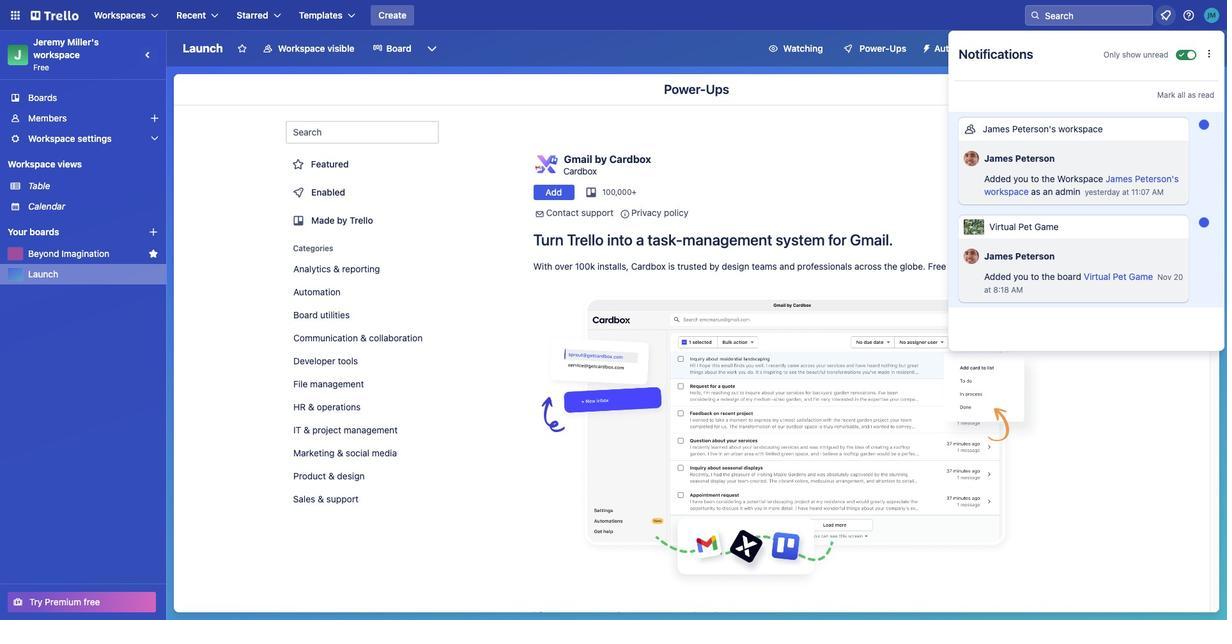 Task type: vqa. For each thing, say whether or not it's contained in the screenshot.
teams
yes



Task type: describe. For each thing, give the bounding box(es) containing it.
notifications
[[959, 47, 1033, 61]]

1 vertical spatial as
[[1031, 186, 1041, 197]]

workspaces button
[[86, 5, 166, 26]]

recent
[[176, 10, 206, 20]]

workspace inside the 'james peterson's workspace'
[[984, 186, 1029, 197]]

search image
[[1030, 10, 1041, 20]]

marketing & social media link
[[285, 443, 439, 463]]

Board name text field
[[176, 38, 229, 59]]

only
[[1104, 50, 1120, 59]]

you for board
[[1014, 271, 1029, 282]]

calendar link
[[28, 200, 159, 213]]

launch inside text field
[[183, 42, 223, 55]]

it
[[293, 424, 301, 435]]

filters
[[1013, 43, 1039, 54]]

0 notifications image
[[1158, 8, 1174, 23]]

0 horizontal spatial game
[[1035, 221, 1059, 232]]

jeremy
[[33, 36, 65, 47]]

and
[[780, 261, 795, 272]]

peterson's inside james peterson's workspace link
[[1135, 173, 1179, 184]]

jeremy miller (jeremymiller198) image
[[1125, 40, 1143, 58]]

workspace for workspace views
[[8, 159, 55, 169]]

featured link
[[285, 151, 439, 177]]

contact support
[[546, 207, 614, 218]]

turn
[[533, 231, 564, 249]]

peterson for peterson's
[[1015, 153, 1055, 164]]

teams
[[752, 261, 777, 272]]

0 horizontal spatial trello
[[349, 215, 373, 226]]

product
[[293, 470, 326, 481]]

100,000 +
[[602, 187, 637, 197]]

with over 100k installs, cardbox is trusted by design teams and professionals across the globe. free for personal use!
[[533, 261, 1018, 272]]

create button
[[371, 5, 414, 26]]

gmail by cardbox cardbox
[[563, 153, 651, 176]]

the for added you to the workspace
[[1042, 173, 1055, 184]]

20
[[1174, 272, 1183, 282]]

boards
[[29, 226, 59, 237]]

the for added you to the board virtual pet game
[[1042, 271, 1055, 282]]

0 horizontal spatial for
[[828, 231, 847, 249]]

back to home image
[[31, 5, 79, 26]]

made by trello
[[311, 215, 373, 226]]

& for communication
[[360, 332, 366, 343]]

workspace visible
[[278, 43, 355, 54]]

0 vertical spatial management
[[683, 231, 772, 249]]

contact support link
[[546, 207, 614, 218]]

boards link
[[0, 88, 166, 108]]

jeremy miller's workspace free
[[33, 36, 101, 72]]

1 vertical spatial virtual
[[1084, 271, 1111, 282]]

& for sales
[[318, 493, 324, 504]]

design inside 'link'
[[337, 470, 364, 481]]

james peterson's workspace link
[[984, 173, 1179, 197]]

nov 20 at 8:18 am
[[984, 272, 1183, 295]]

gmail.
[[850, 231, 893, 249]]

board for board utilities
[[293, 309, 317, 320]]

categories
[[293, 244, 333, 253]]

+
[[632, 187, 637, 197]]

all for mark
[[1178, 90, 1186, 100]]

the left the globe.
[[884, 261, 898, 272]]

watching
[[783, 43, 823, 54]]

workspace for workspace settings
[[28, 133, 75, 144]]

0 horizontal spatial pet
[[1019, 221, 1032, 232]]

with
[[533, 261, 552, 272]]

you for workspace
[[1014, 173, 1029, 184]]

communication & collaboration
[[293, 332, 422, 343]]

marketing
[[293, 447, 334, 458]]

recent button
[[169, 5, 226, 26]]

james peterson for pet
[[984, 251, 1055, 261]]

project
[[312, 424, 341, 435]]

support inside sales & support link
[[326, 493, 359, 504]]

1 vertical spatial power-
[[664, 82, 706, 97]]

over
[[555, 261, 573, 272]]

virtual pet game
[[989, 221, 1059, 232]]

task-
[[648, 231, 683, 249]]

1 vertical spatial workspace
[[1059, 123, 1103, 134]]

hr
[[293, 401, 305, 412]]

board for board
[[386, 43, 412, 54]]

2 vertical spatial cardbox
[[631, 261, 666, 272]]

Search field
[[1041, 6, 1152, 25]]

your boards
[[8, 226, 59, 237]]

primary element
[[0, 0, 1227, 31]]

beyond imagination link
[[28, 247, 143, 260]]

am inside nov 20 at 8:18 am
[[1011, 285, 1023, 295]]

0 vertical spatial support
[[581, 207, 614, 218]]

turn trello into a task-management system for gmail.
[[533, 231, 893, 249]]

views
[[58, 159, 82, 169]]

0 vertical spatial peterson's
[[1012, 123, 1056, 134]]

starred button
[[229, 5, 289, 26]]

developer tools link
[[285, 351, 439, 371]]

0 vertical spatial cardbox
[[609, 153, 651, 165]]

1 vertical spatial ups
[[706, 82, 729, 97]]

add button
[[533, 185, 574, 200]]

Search text field
[[285, 121, 439, 144]]

use!
[[1001, 261, 1018, 272]]

create
[[378, 10, 407, 20]]

j
[[14, 47, 22, 62]]

only show unread
[[1104, 50, 1168, 59]]

calendar
[[28, 201, 65, 212]]

workspace inside jeremy miller's workspace free
[[33, 49, 80, 60]]

it & project management link
[[285, 420, 439, 440]]

jeremy miller's workspace link
[[33, 36, 101, 60]]

& for analytics
[[333, 263, 339, 274]]

reporting
[[342, 263, 380, 274]]

ups inside button
[[890, 43, 906, 54]]

across
[[855, 261, 882, 272]]

enabled link
[[285, 180, 439, 205]]

file management
[[293, 378, 364, 389]]

featured
[[311, 159, 349, 169]]

2 horizontal spatial by
[[709, 261, 719, 272]]

professionals
[[797, 261, 852, 272]]

jeremy miller (jeremymiller198) image
[[1204, 8, 1220, 23]]

james peterson (jamespeterson93) image
[[964, 247, 979, 266]]

sales & support
[[293, 493, 359, 504]]

hr & operations link
[[285, 397, 439, 417]]

1 vertical spatial pet
[[1113, 271, 1127, 282]]

try premium free button
[[8, 592, 156, 612]]

nov
[[1158, 272, 1172, 282]]

contact
[[546, 207, 579, 218]]

marketing & social media
[[293, 447, 397, 458]]

open information menu image
[[1183, 9, 1195, 22]]

0 vertical spatial design
[[722, 261, 750, 272]]

workspace settings
[[28, 133, 112, 144]]

enabled
[[311, 187, 345, 198]]

workspace visible button
[[255, 38, 362, 59]]

utilities
[[320, 309, 349, 320]]

yesterday
[[1085, 187, 1120, 197]]

product & design
[[293, 470, 364, 481]]

communication
[[293, 332, 358, 343]]

1 horizontal spatial game
[[1129, 271, 1153, 282]]

filters button
[[994, 38, 1071, 59]]

table
[[28, 180, 50, 191]]

to for board
[[1031, 271, 1039, 282]]



Task type: locate. For each thing, give the bounding box(es) containing it.
0 vertical spatial power-
[[860, 43, 890, 54]]

1 horizontal spatial virtual
[[1084, 271, 1111, 282]]

templates
[[299, 10, 343, 20]]

all right 'mark'
[[1178, 90, 1186, 100]]

& for marketing
[[337, 447, 343, 458]]

james peterson for peterson's
[[984, 153, 1055, 164]]

all right clear
[[1101, 43, 1111, 54]]

0 vertical spatial game
[[1035, 221, 1059, 232]]

cardbox up +
[[609, 153, 651, 165]]

0 horizontal spatial as
[[1031, 186, 1041, 197]]

ups
[[890, 43, 906, 54], [706, 82, 729, 97]]

privacy policy
[[631, 207, 689, 218]]

1 vertical spatial by
[[337, 215, 347, 226]]

0 vertical spatial you
[[1014, 173, 1029, 184]]

1 vertical spatial trello
[[567, 231, 604, 249]]

1 horizontal spatial am
[[1152, 187, 1164, 197]]

1 vertical spatial james peterson
[[984, 251, 1055, 261]]

1 horizontal spatial as
[[1188, 90, 1196, 100]]

show menu image
[[1204, 42, 1216, 55]]

2 to from the top
[[1031, 271, 1039, 282]]

& right product
[[328, 470, 334, 481]]

1 vertical spatial support
[[326, 493, 359, 504]]

automation button
[[917, 38, 991, 59]]

0 horizontal spatial ups
[[706, 82, 729, 97]]

1 horizontal spatial at
[[1122, 187, 1129, 197]]

you right personal on the right of page
[[1014, 271, 1029, 282]]

collaboration
[[369, 332, 422, 343]]

2 added from the top
[[984, 271, 1011, 282]]

0 horizontal spatial sm image
[[619, 208, 631, 221]]

sales & support link
[[285, 489, 439, 509]]

as left an
[[1031, 186, 1041, 197]]

for up 'professionals' on the top right
[[828, 231, 847, 249]]

workspace up the table
[[8, 159, 55, 169]]

at inside as an admin yesterday at 11:07 am
[[1122, 187, 1129, 197]]

share button
[[1147, 38, 1197, 59]]

mark all as read
[[1157, 90, 1214, 100]]

1 you from the top
[[1014, 173, 1029, 184]]

james peterson up added you to the workspace
[[984, 153, 1055, 164]]

example of the cardbox interface. image
[[533, 282, 1045, 594]]

j link
[[8, 45, 28, 65]]

power-ups inside button
[[860, 43, 906, 54]]

automation link
[[285, 282, 439, 302]]

added you to the workspace
[[984, 173, 1106, 184]]

free inside jeremy miller's workspace free
[[33, 63, 49, 72]]

& for it
[[303, 424, 310, 435]]

1 vertical spatial automation
[[293, 286, 340, 297]]

james peterson down virtual pet game
[[984, 251, 1055, 261]]

workspace inside button
[[278, 43, 325, 54]]

0 vertical spatial for
[[828, 231, 847, 249]]

power-ups
[[860, 43, 906, 54], [664, 82, 729, 97]]

you up virtual pet game
[[1014, 173, 1029, 184]]

0 horizontal spatial power-
[[664, 82, 706, 97]]

as left read
[[1188, 90, 1196, 100]]

1 horizontal spatial workspace
[[984, 186, 1029, 197]]

support down product & design
[[326, 493, 359, 504]]

globe.
[[900, 261, 926, 272]]

1 horizontal spatial for
[[949, 261, 960, 272]]

am inside as an admin yesterday at 11:07 am
[[1152, 187, 1164, 197]]

& left social
[[337, 447, 343, 458]]

1 vertical spatial power-ups
[[664, 82, 729, 97]]

1 vertical spatial james peterson's workspace
[[984, 173, 1179, 197]]

1 horizontal spatial trello
[[567, 231, 604, 249]]

1 james peterson from the top
[[984, 153, 1055, 164]]

admin
[[1055, 186, 1081, 197]]

0 horizontal spatial board
[[293, 309, 317, 320]]

workspace for workspace visible
[[278, 43, 325, 54]]

1 vertical spatial sm image
[[619, 208, 631, 221]]

starred icon image
[[148, 249, 159, 259]]

8:18
[[994, 285, 1009, 295]]

privacy
[[631, 207, 662, 218]]

management up operations
[[310, 378, 364, 389]]

0 vertical spatial to
[[1031, 173, 1039, 184]]

0 horizontal spatial peterson's
[[1012, 123, 1056, 134]]

workspace up virtual pet game
[[984, 186, 1029, 197]]

2 vertical spatial workspace
[[984, 186, 1029, 197]]

by right trusted
[[709, 261, 719, 272]]

clear
[[1077, 43, 1099, 54]]

sm image
[[533, 208, 546, 221]]

workspace
[[278, 43, 325, 54], [28, 133, 75, 144], [8, 159, 55, 169], [1057, 173, 1103, 184]]

1 added from the top
[[984, 173, 1011, 184]]

settings
[[78, 133, 112, 144]]

0 horizontal spatial power-ups
[[664, 82, 729, 97]]

1 vertical spatial launch
[[28, 268, 58, 279]]

at inside nov 20 at 8:18 am
[[984, 285, 991, 295]]

product & design link
[[285, 466, 439, 486]]

made by trello link
[[285, 208, 439, 233]]

as inside button
[[1188, 90, 1196, 100]]

1 vertical spatial to
[[1031, 271, 1039, 282]]

sm image inside automation button
[[917, 38, 935, 56]]

the left board on the right top
[[1042, 271, 1055, 282]]

members
[[28, 112, 67, 123]]

0 horizontal spatial workspace
[[33, 49, 80, 60]]

am right 8:18
[[1011, 285, 1023, 295]]

automation inside automation button
[[935, 43, 983, 54]]

james peterson button up board on the right top
[[959, 238, 1189, 269]]

1 horizontal spatial all
[[1178, 90, 1186, 100]]

pet down added you to the workspace
[[1019, 221, 1032, 232]]

templates button
[[291, 5, 363, 26]]

2 horizontal spatial workspace
[[1059, 123, 1103, 134]]

workspace down templates
[[278, 43, 325, 54]]

0 vertical spatial james peterson
[[984, 153, 1055, 164]]

cardbox down gmail on the left of page
[[563, 165, 597, 176]]

watching button
[[760, 38, 831, 59]]

1 horizontal spatial launch
[[183, 42, 223, 55]]

management down hr & operations link
[[343, 424, 397, 435]]

1 horizontal spatial design
[[722, 261, 750, 272]]

2 vertical spatial management
[[343, 424, 397, 435]]

management up trusted
[[683, 231, 772, 249]]

am right 11:07
[[1152, 187, 1164, 197]]

1 vertical spatial game
[[1129, 271, 1153, 282]]

0 vertical spatial james peterson's workspace
[[983, 123, 1103, 134]]

0 horizontal spatial at
[[984, 285, 991, 295]]

table link
[[28, 180, 159, 192]]

& down board utilities link
[[360, 332, 366, 343]]

& right hr
[[308, 401, 314, 412]]

peterson down virtual pet game
[[1015, 251, 1055, 261]]

sm image
[[917, 38, 935, 56], [619, 208, 631, 221]]

1 vertical spatial free
[[928, 261, 946, 272]]

0 vertical spatial ups
[[890, 43, 906, 54]]

by inside gmail by cardbox cardbox
[[595, 153, 607, 165]]

1 vertical spatial board
[[293, 309, 317, 320]]

workspace
[[33, 49, 80, 60], [1059, 123, 1103, 134], [984, 186, 1029, 197]]

james peterson (jamespeterson93) image
[[964, 149, 979, 168]]

0 vertical spatial added
[[984, 173, 1011, 184]]

& inside 'link'
[[328, 470, 334, 481]]

cardbox left "is"
[[631, 261, 666, 272]]

the up an
[[1042, 173, 1055, 184]]

0 vertical spatial board
[[386, 43, 412, 54]]

1 horizontal spatial ups
[[890, 43, 906, 54]]

by for gmail
[[595, 153, 607, 165]]

0 horizontal spatial support
[[326, 493, 359, 504]]

visible
[[327, 43, 355, 54]]

0 horizontal spatial free
[[33, 63, 49, 72]]

premium
[[45, 596, 81, 607]]

1 vertical spatial design
[[337, 470, 364, 481]]

by for made
[[337, 215, 347, 226]]

added up virtual pet game
[[984, 173, 1011, 184]]

by
[[595, 153, 607, 165], [337, 215, 347, 226], [709, 261, 719, 272]]

& for hr
[[308, 401, 314, 412]]

trello up 100k
[[567, 231, 604, 249]]

workspace up james peterson's workspace link
[[1059, 123, 1103, 134]]

board left "customize views" "image"
[[386, 43, 412, 54]]

automation
[[935, 43, 983, 54], [293, 286, 340, 297]]

workspace down jeremy
[[33, 49, 80, 60]]

0 horizontal spatial design
[[337, 470, 364, 481]]

design
[[722, 261, 750, 272], [337, 470, 364, 481]]

1 horizontal spatial power-
[[860, 43, 890, 54]]

tools
[[337, 355, 358, 366]]

power- inside button
[[860, 43, 890, 54]]

0 vertical spatial launch
[[183, 42, 223, 55]]

design left the teams
[[722, 261, 750, 272]]

0 vertical spatial am
[[1152, 187, 1164, 197]]

0 vertical spatial virtual
[[989, 221, 1016, 232]]

0 vertical spatial workspace
[[33, 49, 80, 60]]

at left 8:18
[[984, 285, 991, 295]]

1 vertical spatial added
[[984, 271, 1011, 282]]

& for product
[[328, 470, 334, 481]]

peterson for pet
[[1015, 251, 1055, 261]]

design down marketing & social media
[[337, 470, 364, 481]]

to up virtual pet game
[[1031, 173, 1039, 184]]

installs,
[[597, 261, 629, 272]]

0 vertical spatial sm image
[[917, 38, 935, 56]]

by right made
[[337, 215, 347, 226]]

1 horizontal spatial by
[[595, 153, 607, 165]]

james peterson button down virtual pet game
[[984, 251, 1055, 261]]

clear all button
[[1071, 38, 1116, 59]]

customize views image
[[426, 42, 438, 55]]

james peterson button up added you to the workspace
[[984, 153, 1055, 164]]

all for clear
[[1101, 43, 1111, 54]]

file
[[293, 378, 307, 389]]

1 vertical spatial cardbox
[[563, 165, 597, 176]]

added for added you to the workspace
[[984, 173, 1011, 184]]

workspace down 'members' in the top left of the page
[[28, 133, 75, 144]]

0 vertical spatial power-ups
[[860, 43, 906, 54]]

workspace inside popup button
[[28, 133, 75, 144]]

virtual right board on the right top
[[1084, 271, 1111, 282]]

power-
[[860, 43, 890, 54], [664, 82, 706, 97]]

analytics & reporting link
[[285, 259, 439, 279]]

0 vertical spatial pet
[[1019, 221, 1032, 232]]

james peterson button up james peterson's workspace link
[[959, 141, 1189, 171]]

peterson's up added you to the workspace
[[1012, 123, 1056, 134]]

add board image
[[148, 227, 159, 237]]

1 to from the top
[[1031, 173, 1039, 184]]

1 vertical spatial for
[[949, 261, 960, 272]]

workspace up the admin
[[1057, 173, 1103, 184]]

1 horizontal spatial support
[[581, 207, 614, 218]]

trello down enabled link
[[349, 215, 373, 226]]

show
[[1122, 50, 1141, 59]]

communication & collaboration link
[[285, 328, 439, 348]]

2 peterson from the top
[[1015, 251, 1055, 261]]

social
[[345, 447, 369, 458]]

support down 100,000
[[581, 207, 614, 218]]

it & project management
[[293, 424, 397, 435]]

to for workspace
[[1031, 173, 1039, 184]]

by right gmail on the left of page
[[595, 153, 607, 165]]

& right the it
[[303, 424, 310, 435]]

1 horizontal spatial sm image
[[917, 38, 935, 56]]

hr & operations
[[293, 401, 360, 412]]

star or unstar board image
[[237, 43, 247, 54]]

as
[[1188, 90, 1196, 100], [1031, 186, 1041, 197]]

0 vertical spatial free
[[33, 63, 49, 72]]

sm image down 100,000 +
[[619, 208, 631, 221]]

1 vertical spatial peterson's
[[1135, 173, 1179, 184]]

& right sales
[[318, 493, 324, 504]]

pet left nov
[[1113, 271, 1127, 282]]

0 horizontal spatial launch
[[28, 268, 58, 279]]

for left james peterson (jamespeterson93) icon
[[949, 261, 960, 272]]

1 horizontal spatial free
[[928, 261, 946, 272]]

free right j link
[[33, 63, 49, 72]]

board utilities link
[[285, 305, 439, 325]]

your boards with 2 items element
[[8, 224, 129, 240]]

board left "utilities"
[[293, 309, 317, 320]]

11:07
[[1132, 187, 1150, 197]]

launch down beyond
[[28, 268, 58, 279]]

0 horizontal spatial virtual
[[989, 221, 1016, 232]]

developer tools
[[293, 355, 358, 366]]

0 horizontal spatial by
[[337, 215, 347, 226]]

1 horizontal spatial peterson's
[[1135, 173, 1179, 184]]

launch down recent dropdown button
[[183, 42, 223, 55]]

0 horizontal spatial am
[[1011, 285, 1023, 295]]

automation inside automation link
[[293, 286, 340, 297]]

at left 11:07
[[1122, 187, 1129, 197]]

all
[[1101, 43, 1111, 54], [1178, 90, 1186, 100]]

personal
[[963, 261, 998, 272]]

james peterson's workspace
[[983, 123, 1103, 134], [984, 173, 1179, 197]]

james inside the 'james peterson's workspace'
[[1106, 173, 1133, 184]]

0 vertical spatial at
[[1122, 187, 1129, 197]]

1 vertical spatial management
[[310, 378, 364, 389]]

workspace navigation collapse icon image
[[139, 46, 157, 64]]

share
[[1165, 43, 1190, 54]]

starred
[[237, 10, 268, 20]]

game down an
[[1035, 221, 1059, 232]]

added you to the board virtual pet game
[[984, 271, 1153, 282]]

0 horizontal spatial automation
[[293, 286, 340, 297]]

1 vertical spatial all
[[1178, 90, 1186, 100]]

file management link
[[285, 374, 439, 394]]

1 peterson from the top
[[1015, 153, 1055, 164]]

game left nov
[[1129, 271, 1153, 282]]

peterson up added you to the workspace
[[1015, 153, 1055, 164]]

& right analytics
[[333, 263, 339, 274]]

0 vertical spatial automation
[[935, 43, 983, 54]]

0 vertical spatial all
[[1101, 43, 1111, 54]]

2 james peterson from the top
[[984, 251, 1055, 261]]

added up 8:18
[[984, 271, 1011, 282]]

peterson's up 11:07
[[1135, 173, 1179, 184]]

100,000
[[602, 187, 632, 197]]

free
[[84, 596, 100, 607]]

read
[[1198, 90, 1214, 100]]

1 horizontal spatial pet
[[1113, 271, 1127, 282]]

analytics & reporting
[[293, 263, 380, 274]]

sm image right power-ups button
[[917, 38, 935, 56]]

free right the globe.
[[928, 261, 946, 272]]

unread
[[1143, 50, 1168, 59]]

&
[[333, 263, 339, 274], [360, 332, 366, 343], [308, 401, 314, 412], [303, 424, 310, 435], [337, 447, 343, 458], [328, 470, 334, 481], [318, 493, 324, 504]]

1 vertical spatial peterson
[[1015, 251, 1055, 261]]

1 horizontal spatial automation
[[935, 43, 983, 54]]

board
[[1057, 271, 1081, 282]]

virtual up use!
[[989, 221, 1016, 232]]

at
[[1122, 187, 1129, 197], [984, 285, 991, 295]]

you
[[1014, 173, 1029, 184], [1014, 271, 1029, 282]]

developer
[[293, 355, 335, 366]]

added for added you to the board virtual pet game
[[984, 271, 1011, 282]]

0 horizontal spatial all
[[1101, 43, 1111, 54]]

to right use!
[[1031, 271, 1039, 282]]

0 vertical spatial trello
[[349, 215, 373, 226]]

1 horizontal spatial power-ups
[[860, 43, 906, 54]]

virtual pet game link
[[1084, 271, 1153, 282]]

0 vertical spatial peterson
[[1015, 153, 1055, 164]]

mark
[[1157, 90, 1176, 100]]

2 you from the top
[[1014, 271, 1029, 282]]



